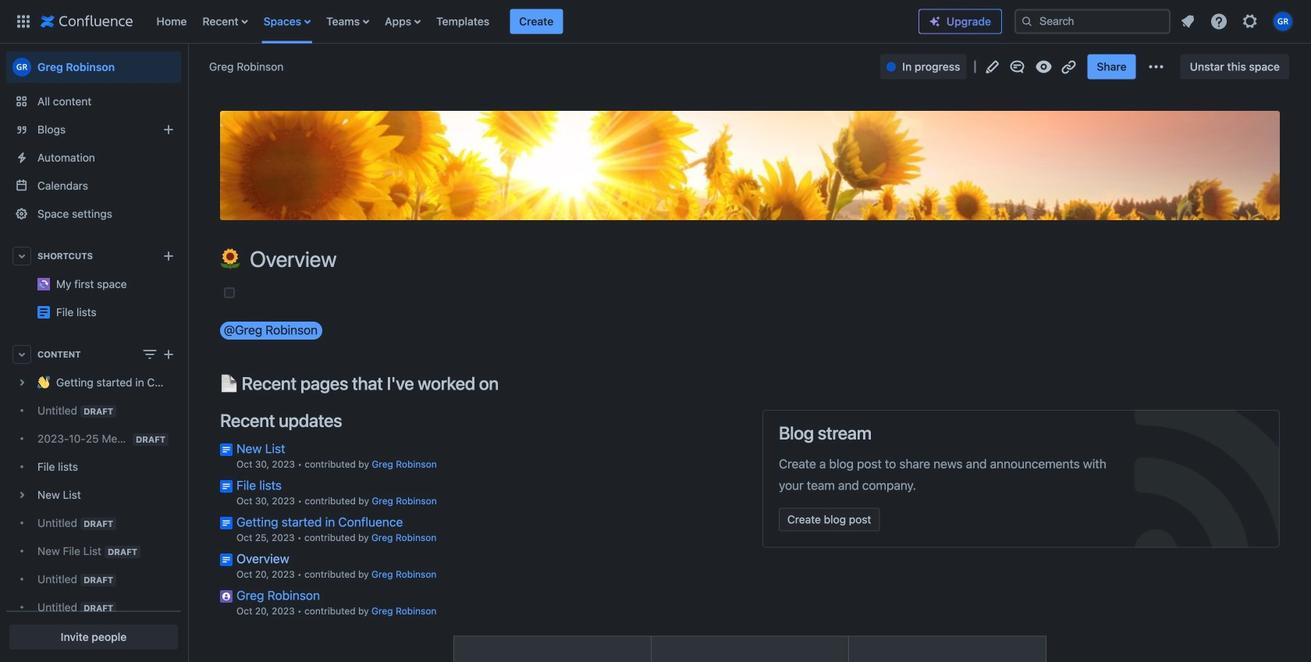 Task type: locate. For each thing, give the bounding box(es) containing it.
list for the 'premium' icon
[[1174, 7, 1302, 36]]

list item
[[510, 9, 563, 34]]

space element
[[0, 44, 187, 662]]

more actions image
[[1148, 57, 1166, 76]]

banner
[[0, 0, 1312, 44]]

change view image
[[141, 345, 159, 364]]

None search field
[[1015, 9, 1171, 34]]

tree
[[6, 369, 181, 662]]

1 horizontal spatial list
[[1174, 7, 1302, 36]]

list
[[149, 0, 919, 43], [1174, 7, 1302, 36]]

Search field
[[1015, 9, 1171, 34]]

search image
[[1021, 15, 1034, 28]]

copy link image
[[1060, 57, 1079, 76]]

confluence image
[[41, 12, 133, 31], [41, 12, 133, 31]]

create a page image
[[159, 345, 178, 364]]

stop watching image
[[1035, 57, 1054, 76]]

list item inside list
[[510, 9, 563, 34]]

:sunflower: image
[[220, 249, 240, 269]]

0 horizontal spatial list
[[149, 0, 919, 43]]



Task type: vqa. For each thing, say whether or not it's contained in the screenshot.
the topmost any
no



Task type: describe. For each thing, give the bounding box(es) containing it.
collapse sidebar image
[[170, 52, 205, 83]]

help icon image
[[1210, 12, 1229, 31]]

copy image
[[497, 374, 516, 392]]

tree inside space element
[[6, 369, 181, 662]]

edit this page image
[[983, 57, 1002, 76]]

premium image
[[929, 15, 942, 28]]

notification icon image
[[1179, 12, 1198, 31]]

appswitcher icon image
[[14, 12, 33, 31]]

settings icon image
[[1242, 12, 1260, 31]]

file lists image
[[37, 306, 50, 319]]

add shortcut image
[[159, 247, 178, 265]]

global element
[[9, 0, 919, 43]]

list for the "appswitcher icon"
[[149, 0, 919, 43]]

create a blog image
[[159, 120, 178, 139]]

:sunflower: image
[[220, 249, 240, 269]]



